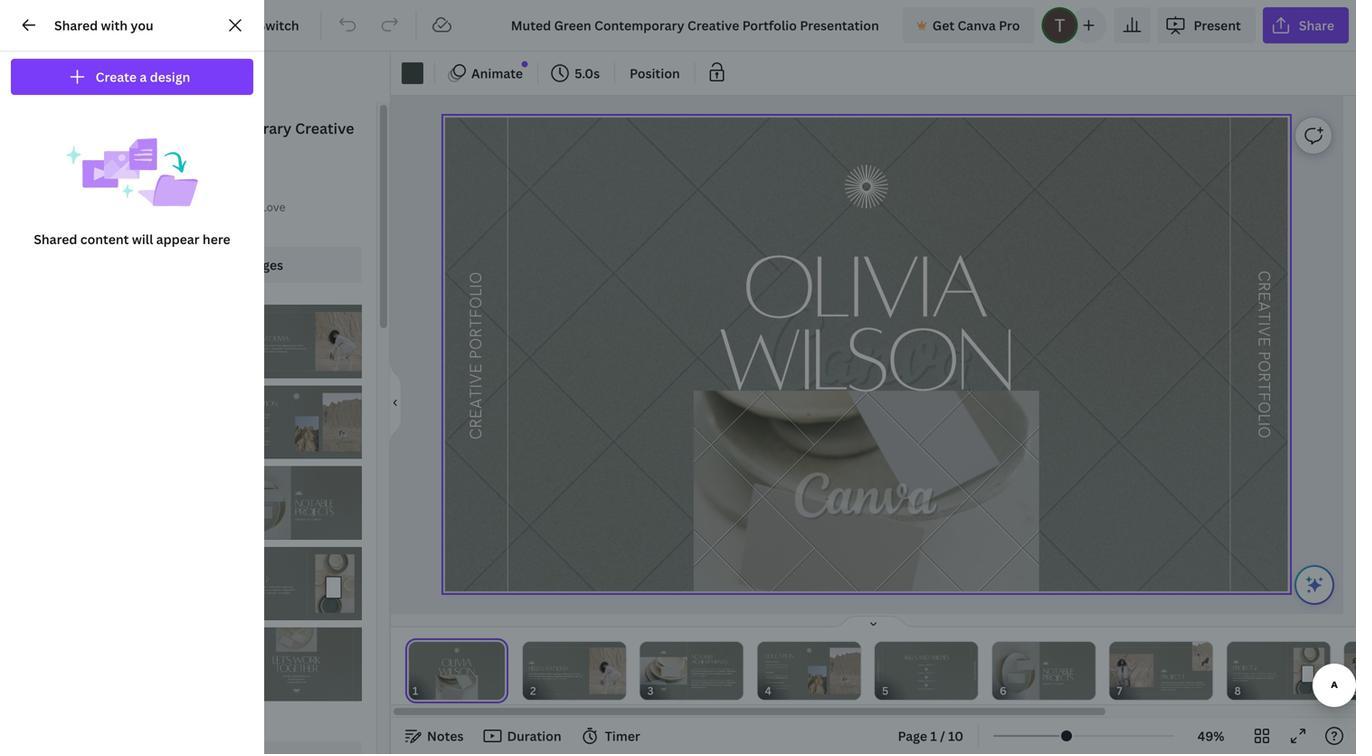 Task type: vqa. For each thing, say whether or not it's contained in the screenshot.
Page title Text Field
yes



Task type: describe. For each thing, give the bounding box(es) containing it.
1 muted green contemporary creative portfolio presentation image from the top
[[231, 305, 362, 379]]

magic
[[218, 17, 255, 34]]

page
[[898, 728, 928, 745]]

create a design
[[96, 68, 190, 86]]

olivia
[[743, 235, 988, 335]]

4 muted green contemporary creative portfolio presentation image from the top
[[231, 547, 362, 621]]

1 e from the top
[[1254, 292, 1274, 302]]

view more by with faith & love button
[[122, 198, 286, 216]]

with
[[101, 17, 128, 34]]

will
[[132, 231, 153, 248]]

side panel tab list
[[0, 52, 65, 718]]

duration button
[[478, 722, 569, 751]]

design button
[[0, 52, 65, 117]]

home link
[[58, 7, 124, 43]]

magic switch button
[[189, 7, 314, 43]]

page 1 image
[[405, 642, 508, 700]]

design
[[150, 68, 190, 86]]

notes button
[[398, 722, 471, 751]]

2 muted green contemporary creative portfolio presentation image from the top
[[231, 386, 362, 459]]

here
[[203, 231, 230, 248]]

v
[[1254, 327, 1274, 337]]

2 e from the top
[[1254, 337, 1274, 347]]

muted green contemporary creative portfolio presentation
[[93, 119, 354, 162]]

contemporary
[[189, 119, 292, 138]]

you
[[131, 17, 154, 34]]

love
[[260, 200, 286, 214]]

shared with you
[[54, 17, 154, 34]]

view
[[122, 200, 147, 214]]

create a design button
[[11, 59, 253, 95]]

view more by with faith & love
[[122, 200, 286, 214]]

5.0s
[[575, 65, 600, 82]]

1 o from the top
[[1254, 361, 1274, 373]]

create
[[96, 68, 137, 86]]

2 t from the top
[[1254, 382, 1274, 392]]

page 1 / 10 button
[[891, 722, 971, 751]]

2 o from the top
[[1254, 402, 1274, 414]]

1 horizontal spatial 10
[[948, 728, 964, 745]]

muted
[[93, 119, 139, 138]]

creative portfolio
[[467, 272, 486, 440]]

1 t from the top
[[1254, 312, 1274, 322]]

3 muted green contemporary creative portfolio presentation image from the top
[[231, 467, 362, 540]]

by
[[180, 200, 193, 214]]

timer
[[605, 728, 640, 745]]

x
[[200, 172, 206, 187]]

pro
[[999, 17, 1020, 34]]

c
[[1254, 271, 1274, 282]]

canva
[[958, 17, 996, 34]]

all
[[211, 257, 226, 274]]

5 muted green contemporary creative portfolio presentation image from the top
[[231, 628, 362, 702]]

more
[[150, 200, 177, 214]]

appear
[[156, 231, 200, 248]]

0 horizontal spatial 10
[[229, 257, 244, 274]]

f
[[1254, 392, 1274, 402]]

timer button
[[576, 722, 648, 751]]

1080
[[208, 172, 236, 187]]

content
[[80, 231, 129, 248]]

faith
[[222, 200, 248, 214]]

px
[[239, 172, 251, 187]]

shared for shared with you
[[54, 17, 98, 34]]

get canva pro button
[[903, 7, 1035, 43]]



Task type: locate. For each thing, give the bounding box(es) containing it.
0 vertical spatial shared
[[54, 17, 98, 34]]

o
[[1254, 361, 1274, 373], [1254, 402, 1274, 414], [1254, 427, 1274, 439]]

Design title text field
[[497, 7, 896, 43]]

2 i from the top
[[1254, 422, 1274, 427]]

o down l
[[1254, 427, 1274, 439]]

0 horizontal spatial portfolio
[[93, 142, 156, 162]]

1920 x 1080 px
[[172, 172, 251, 187]]

apply
[[172, 257, 208, 274]]

1 vertical spatial e
[[1254, 337, 1274, 347]]

0 vertical spatial portfolio
[[93, 142, 156, 162]]

get canva pro
[[933, 17, 1020, 34]]

1 vertical spatial t
[[1254, 382, 1274, 392]]

5.0s button
[[546, 59, 607, 88]]

2 r from the top
[[1254, 373, 1274, 382]]

2 vertical spatial o
[[1254, 427, 1274, 439]]

&
[[251, 200, 258, 214]]

apply all 10 pages
[[172, 257, 283, 274]]

shared for shared content will appear here
[[34, 231, 77, 248]]

i up p
[[1254, 322, 1274, 327]]

a inside dropdown button
[[140, 68, 147, 86]]

shared
[[54, 17, 98, 34], [34, 231, 77, 248]]

a
[[140, 68, 147, 86], [1254, 302, 1274, 312]]

hand drawn fireworks image
[[845, 165, 889, 208]]

0 vertical spatial creative
[[295, 119, 354, 138]]

i down f
[[1254, 422, 1274, 427]]

r
[[1254, 282, 1274, 292], [1254, 373, 1274, 382]]

green
[[143, 119, 185, 138]]

magic switch
[[218, 17, 299, 34]]

pages
[[247, 257, 283, 274]]

10 right all
[[229, 257, 244, 274]]

hide pages image
[[830, 615, 917, 630]]

get
[[933, 17, 955, 34]]

hide image
[[390, 360, 402, 447]]

l
[[1254, 414, 1274, 422]]

shared content will appear here
[[34, 231, 230, 248]]

with
[[195, 200, 219, 214]]

0 vertical spatial e
[[1254, 292, 1274, 302]]

1 i from the top
[[1254, 322, 1274, 327]]

notes
[[427, 728, 464, 745]]

creative
[[295, 119, 354, 138], [467, 364, 486, 440]]

presentation
[[159, 142, 250, 162], [93, 172, 160, 187]]

/
[[940, 728, 945, 745]]

0 vertical spatial o
[[1254, 361, 1274, 373]]

a left design
[[140, 68, 147, 86]]

1 vertical spatial o
[[1254, 402, 1274, 414]]

0 vertical spatial r
[[1254, 282, 1274, 292]]

portfolio
[[93, 142, 156, 162], [467, 272, 486, 359]]

p
[[1254, 351, 1274, 361]]

1 vertical spatial 10
[[948, 728, 964, 745]]

1 horizontal spatial portfolio
[[467, 272, 486, 359]]

duration
[[507, 728, 562, 745]]

1 horizontal spatial a
[[1254, 302, 1274, 312]]

shared left with
[[54, 17, 98, 34]]

0 vertical spatial t
[[1254, 312, 1274, 322]]

10 right /
[[948, 728, 964, 745]]

creative right hide image
[[467, 364, 486, 440]]

presentation inside muted green contemporary creative portfolio presentation
[[159, 142, 250, 162]]

shared left 'content' on the left of page
[[34, 231, 77, 248]]

presentation up x
[[159, 142, 250, 162]]

canva assistant image
[[1304, 575, 1326, 596]]

r up the v
[[1254, 282, 1274, 292]]

presentation up "view"
[[93, 172, 160, 187]]

r up f
[[1254, 373, 1274, 382]]

design
[[18, 89, 48, 101]]

c r e a t i v e p o r t f o l i o
[[1254, 271, 1274, 439]]

t up l
[[1254, 382, 1274, 392]]

1 vertical spatial r
[[1254, 373, 1274, 382]]

0 horizontal spatial creative
[[295, 119, 354, 138]]

1 vertical spatial shared
[[34, 231, 77, 248]]

0 vertical spatial 10
[[229, 257, 244, 274]]

1 vertical spatial portfolio
[[467, 272, 486, 359]]

0 horizontal spatial a
[[140, 68, 147, 86]]

1 horizontal spatial creative
[[467, 364, 486, 440]]

o up f
[[1254, 361, 1274, 373]]

Page title text field
[[426, 682, 433, 700]]

0 vertical spatial a
[[140, 68, 147, 86]]

1920
[[172, 172, 198, 187]]

apply all 10 pages button
[[93, 247, 362, 283]]

t up the v
[[1254, 312, 1274, 322]]

i
[[1254, 322, 1274, 327], [1254, 422, 1274, 427]]

10
[[229, 257, 244, 274], [948, 728, 964, 745]]

switch
[[258, 17, 299, 34]]

creative inside muted green contemporary creative portfolio presentation
[[295, 119, 354, 138]]

page 1 / 10
[[898, 728, 964, 745]]

home
[[72, 17, 109, 34]]

0 vertical spatial i
[[1254, 322, 1274, 327]]

a up the v
[[1254, 302, 1274, 312]]

t
[[1254, 312, 1274, 322], [1254, 382, 1274, 392]]

3 o from the top
[[1254, 427, 1274, 439]]

e up p
[[1254, 337, 1274, 347]]

0 vertical spatial presentation
[[159, 142, 250, 162]]

1 vertical spatial creative
[[467, 364, 486, 440]]

wilson
[[718, 308, 1013, 408]]

1 vertical spatial presentation
[[93, 172, 160, 187]]

main menu bar
[[0, 0, 1356, 52]]

o down p
[[1254, 402, 1274, 414]]

1
[[931, 728, 937, 745]]

portfolio inside muted green contemporary creative portfolio presentation
[[93, 142, 156, 162]]

creative right contemporary
[[295, 119, 354, 138]]

1 r from the top
[[1254, 282, 1274, 292]]

1 vertical spatial a
[[1254, 302, 1274, 312]]

e
[[1254, 292, 1274, 302], [1254, 337, 1274, 347]]

1 vertical spatial i
[[1254, 422, 1274, 427]]

muted green contemporary creative portfolio presentation image
[[231, 305, 362, 379], [231, 386, 362, 459], [231, 467, 362, 540], [231, 547, 362, 621], [231, 628, 362, 702]]

e down the "c"
[[1254, 292, 1274, 302]]



